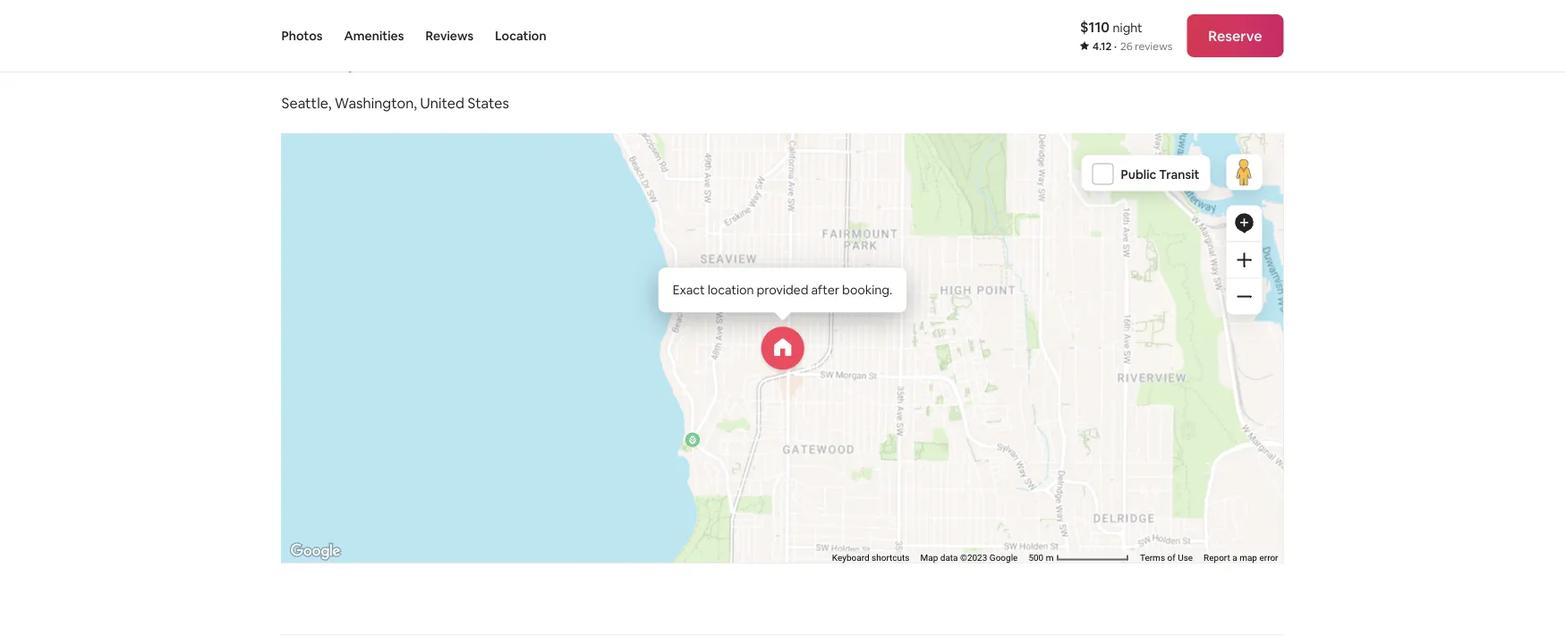 Task type: vqa. For each thing, say whether or not it's contained in the screenshot.
"klarna" inside the As part of your application, Klarna will verify your info and request payment details.
no



Task type: locate. For each thing, give the bounding box(es) containing it.
map data ©2023 google
[[921, 552, 1018, 563]]

keyboard shortcuts
[[832, 552, 910, 563]]

where you'll be
[[281, 48, 424, 74]]

4.12
[[1093, 39, 1112, 53]]

states
[[468, 94, 509, 112]]

your stay location, map pin image
[[761, 327, 804, 370]]

©2023
[[960, 552, 988, 563]]

google map
showing 1 point of interest. region
[[96, 114, 1471, 572]]

be
[[400, 48, 424, 74]]

m
[[1046, 552, 1054, 563]]

united
[[420, 94, 464, 112]]

you'll
[[348, 48, 396, 74]]

google
[[990, 552, 1018, 563]]

seattle, washington, united states
[[281, 94, 509, 112]]

public
[[1121, 166, 1157, 182]]

500
[[1029, 552, 1044, 563]]

report a map error link
[[1204, 552, 1279, 563]]

seattle,
[[281, 94, 332, 112]]

terms of use link
[[1140, 552, 1193, 563]]

reviews button
[[426, 0, 474, 72]]

report a map error
[[1204, 552, 1279, 563]]

zoom in image
[[1237, 253, 1252, 267]]

public transit
[[1121, 166, 1200, 182]]

map
[[921, 552, 938, 563]]

reserve button
[[1187, 14, 1284, 57]]

4.12 · 26 reviews
[[1093, 39, 1173, 53]]



Task type: describe. For each thing, give the bounding box(es) containing it.
$110
[[1080, 17, 1110, 36]]

photos
[[281, 28, 323, 44]]

washington,
[[335, 94, 417, 112]]

zoom out image
[[1237, 290, 1252, 304]]

error
[[1260, 552, 1279, 563]]

reviews
[[1135, 39, 1173, 53]]

map
[[1240, 552, 1258, 563]]

drag pegman onto the map to open street view image
[[1227, 154, 1262, 190]]

night
[[1113, 19, 1143, 35]]

reviews
[[426, 28, 474, 44]]

amenities button
[[344, 0, 404, 72]]

terms of use
[[1140, 552, 1193, 563]]

report
[[1204, 552, 1230, 563]]

keyboard
[[832, 552, 870, 563]]

location button
[[495, 0, 547, 72]]

reserve
[[1209, 26, 1262, 45]]

·
[[1114, 39, 1117, 53]]

keyboard shortcuts button
[[832, 552, 910, 564]]

terms
[[1140, 552, 1165, 563]]

use
[[1178, 552, 1193, 563]]

a
[[1233, 552, 1238, 563]]

data
[[940, 552, 958, 563]]

500 m
[[1029, 552, 1056, 563]]

shortcuts
[[872, 552, 910, 563]]

google image
[[286, 540, 345, 564]]

add a place to the map image
[[1234, 213, 1255, 234]]

26
[[1121, 39, 1133, 53]]

amenities
[[344, 28, 404, 44]]

location
[[495, 28, 547, 44]]

where
[[281, 48, 344, 74]]

$110 night
[[1080, 17, 1143, 36]]

transit
[[1159, 166, 1200, 182]]

of
[[1168, 552, 1176, 563]]

photos button
[[281, 0, 323, 72]]

500 m button
[[1023, 551, 1135, 564]]



